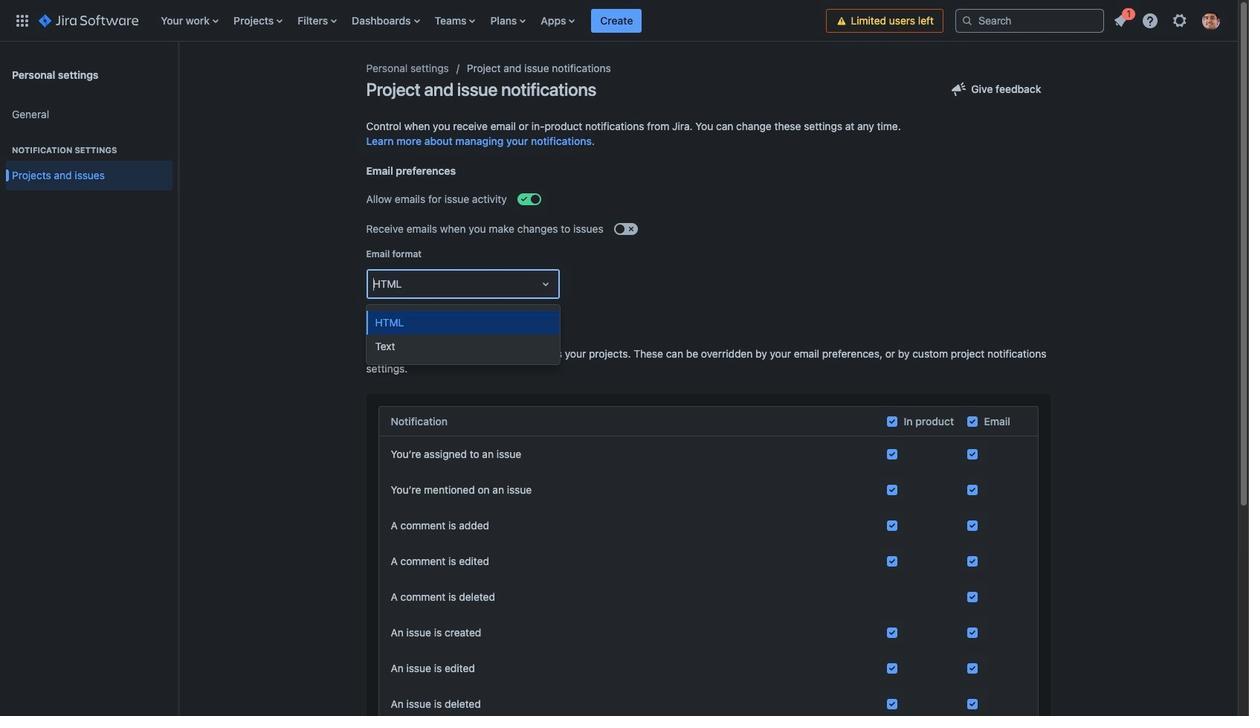Task type: locate. For each thing, give the bounding box(es) containing it.
0 horizontal spatial list
[[153, 0, 826, 41]]

None text field
[[373, 277, 376, 291]]

list item
[[591, 0, 642, 41], [1107, 6, 1135, 32]]

2 group from the top
[[6, 129, 173, 195]]

heading
[[6, 144, 173, 156]]

list
[[153, 0, 826, 41], [1107, 6, 1229, 34]]

jira software image
[[39, 12, 138, 29], [39, 12, 138, 29]]

appswitcher icon image
[[13, 12, 31, 29]]

1 group from the top
[[6, 95, 173, 199]]

group
[[6, 95, 173, 199], [6, 129, 173, 195]]

primary element
[[9, 0, 826, 41]]

open image
[[536, 275, 554, 293]]

search image
[[961, 14, 973, 26]]

banner
[[0, 0, 1238, 42]]

None search field
[[955, 9, 1104, 32]]



Task type: describe. For each thing, give the bounding box(es) containing it.
1 horizontal spatial list item
[[1107, 6, 1135, 32]]

help image
[[1141, 12, 1159, 29]]

0 horizontal spatial list item
[[591, 0, 642, 41]]

Search field
[[955, 9, 1104, 32]]

notifications image
[[1112, 12, 1129, 29]]

sidebar navigation image
[[162, 59, 195, 89]]

your profile and settings image
[[1202, 12, 1220, 29]]

1 horizontal spatial list
[[1107, 6, 1229, 34]]

settings image
[[1171, 12, 1189, 29]]



Task type: vqa. For each thing, say whether or not it's contained in the screenshot.
receive
no



